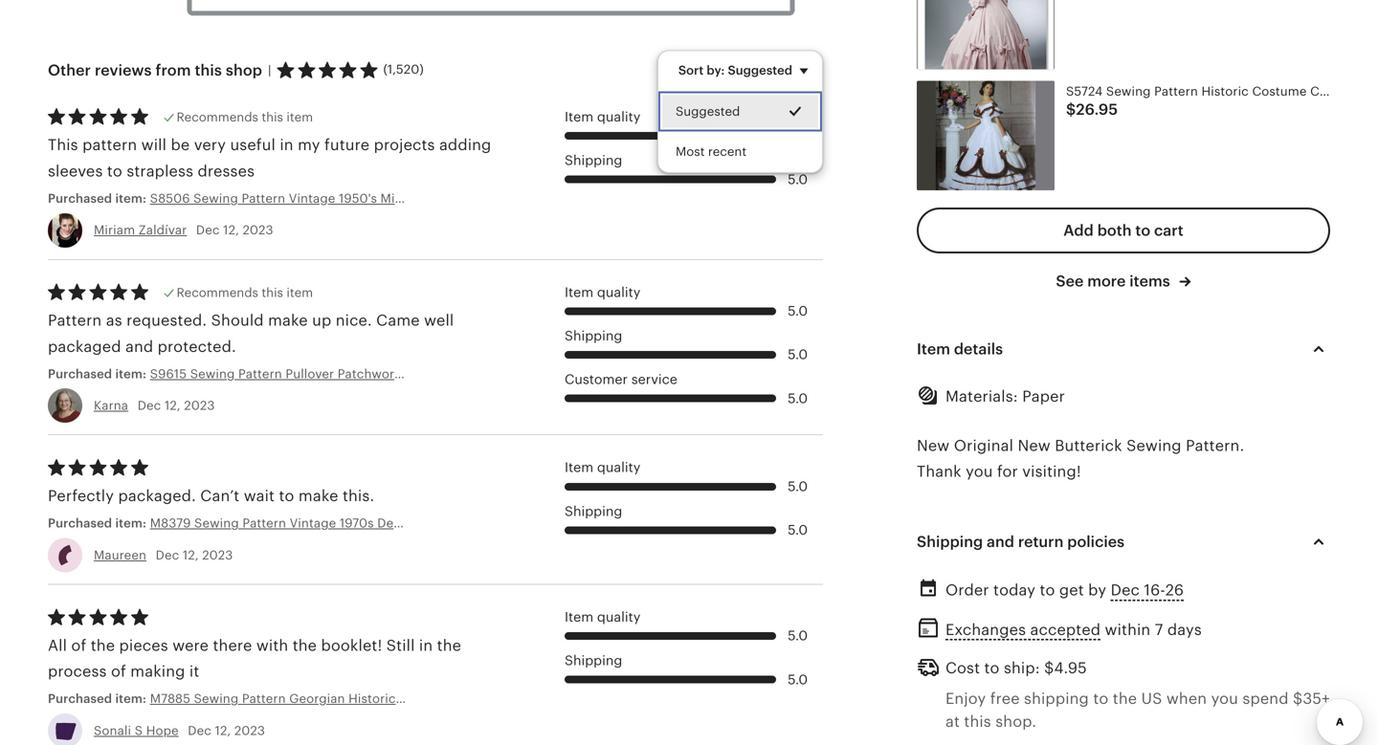 Task type: vqa. For each thing, say whether or not it's contained in the screenshot.
the you inside enjoy free shipping to the us when you spend $35+ at this shop.
yes



Task type: describe. For each thing, give the bounding box(es) containing it.
12, right hope
[[215, 724, 231, 738]]

karna link
[[94, 399, 128, 413]]

to inside the this pattern will be very useful in  my future projects adding sleeves to strapless dresses
[[107, 163, 122, 180]]

miriam
[[94, 223, 135, 238]]

future
[[325, 137, 370, 154]]

s5724 sewing pattern historic costume civil war 1860s gone with the wind scarlett o'hara ball dress sizes 6-12/14-20 simplicity 5724 oop image
[[917, 81, 1055, 190]]

see more items
[[1056, 273, 1174, 290]]

sort
[[679, 63, 704, 77]]

nice.
[[336, 312, 372, 329]]

new original new butterick sewing pattern. thank you for visiting!
[[917, 437, 1245, 481]]

wait
[[244, 488, 275, 505]]

most recent
[[676, 145, 747, 159]]

materials: paper
[[946, 388, 1066, 406]]

shipping for booklet!
[[565, 653, 623, 669]]

get
[[1060, 582, 1084, 600]]

suggested inside button
[[676, 104, 740, 119]]

item quality for all of the pieces were there with the booklet! still in the process of making it
[[565, 610, 641, 625]]

should
[[211, 312, 264, 329]]

free
[[991, 691, 1020, 708]]

perfectly packaged.  can't wait to make this.
[[48, 488, 375, 505]]

enjoy free shipping to the us when you spend $35+ at this shop.
[[946, 691, 1331, 731]]

this up should
[[262, 286, 283, 300]]

0 vertical spatial of
[[71, 637, 86, 655]]

item for pattern as requested. should make up nice. came well packaged and protected.
[[565, 285, 594, 300]]

projects
[[374, 137, 435, 154]]

see more items link
[[1056, 271, 1192, 292]]

pattern
[[82, 137, 137, 154]]

2023 down all of the pieces were there with the booklet! still in the process of making it
[[234, 724, 265, 738]]

quality for this pattern will be very useful in  my future projects adding sleeves to strapless dresses
[[597, 109, 641, 124]]

came
[[376, 312, 420, 329]]

there
[[213, 637, 252, 655]]

9 5.0 from the top
[[788, 672, 808, 688]]

26.95
[[1076, 101, 1118, 118]]

5 5.0 from the top
[[788, 391, 808, 406]]

the up process
[[91, 637, 115, 655]]

pattern as requested. should make up nice. came well packaged and protected.
[[48, 312, 454, 355]]

purchased item: for pattern
[[48, 192, 150, 206]]

purchased for perfectly packaged.  can't wait to make this.
[[48, 517, 112, 531]]

making
[[130, 663, 185, 681]]

shipping and return policies button
[[900, 520, 1348, 566]]

packaged
[[48, 338, 121, 355]]

item: for packaged.
[[115, 517, 146, 531]]

add both to cart button
[[917, 208, 1331, 253]]

it
[[189, 663, 200, 681]]

hope
[[146, 724, 179, 738]]

quality for pattern as requested. should make up nice. came well packaged and protected.
[[597, 285, 641, 300]]

policies
[[1068, 534, 1125, 551]]

item inside dropdown button
[[917, 341, 951, 358]]

zaldívar
[[139, 223, 187, 238]]

packaged.
[[118, 488, 196, 505]]

$ 26.95
[[1066, 101, 1118, 118]]

accepted
[[1031, 622, 1101, 639]]

dec right the maureen link
[[156, 548, 179, 563]]

this up the useful
[[262, 110, 283, 124]]

2023 down can't
[[202, 548, 233, 563]]

within
[[1105, 622, 1151, 639]]

1 horizontal spatial of
[[111, 663, 126, 681]]

dec 16-26 button
[[1111, 577, 1184, 605]]

all of the pieces were there with the booklet! still in the process of making it
[[48, 637, 462, 681]]

karna
[[94, 399, 128, 413]]

other
[[48, 62, 91, 79]]

recommends this item for make
[[177, 286, 313, 300]]

in inside all of the pieces were there with the booklet! still in the process of making it
[[419, 637, 433, 655]]

7
[[1155, 622, 1164, 639]]

when
[[1167, 691, 1207, 708]]

12, right karna
[[165, 399, 181, 413]]

purchased for pattern as requested. should make up nice. came well packaged and protected.
[[48, 367, 112, 382]]

from
[[156, 62, 191, 79]]

reviews
[[95, 62, 152, 79]]

1 horizontal spatial $
[[1066, 101, 1076, 118]]

shipping for well
[[565, 328, 623, 344]]

maureen dec 12, 2023
[[94, 548, 233, 563]]

you for when
[[1212, 691, 1239, 708]]

7 5.0 from the top
[[788, 523, 808, 538]]

booklet!
[[321, 637, 382, 655]]

shipping for future
[[565, 153, 623, 168]]

perfectly
[[48, 488, 114, 505]]

dresses
[[198, 163, 255, 180]]

item details
[[917, 341, 1003, 358]]

with
[[256, 637, 288, 655]]

2 new from the left
[[1018, 437, 1051, 455]]

sonali s hope link
[[94, 724, 179, 738]]

in inside the this pattern will be very useful in  my future projects adding sleeves to strapless dresses
[[280, 137, 294, 154]]

purchased for this pattern will be very useful in  my future projects adding sleeves to strapless dresses
[[48, 192, 112, 206]]

item for useful
[[287, 110, 313, 124]]

item quality for this pattern will be very useful in  my future projects adding sleeves to strapless dresses
[[565, 109, 641, 124]]

purchased for all of the pieces were there with the booklet! still in the process of making it
[[48, 692, 112, 707]]

purchased item: for of
[[48, 692, 150, 707]]

and inside shipping and return policies dropdown button
[[987, 534, 1015, 551]]

2023 down protected.
[[184, 399, 215, 413]]

shipping
[[1024, 691, 1089, 708]]

up
[[312, 312, 332, 329]]

both
[[1098, 222, 1132, 239]]

item details button
[[900, 327, 1348, 373]]

order
[[946, 582, 990, 600]]

enjoy
[[946, 691, 986, 708]]

spend
[[1243, 691, 1289, 708]]

service
[[632, 372, 678, 387]]

pattern.
[[1186, 437, 1245, 455]]

4.95
[[1054, 660, 1087, 677]]

days
[[1168, 622, 1202, 639]]

1 5.0 from the top
[[788, 128, 808, 143]]

dec right hope
[[188, 724, 212, 738]]

thank
[[917, 463, 962, 481]]

protected.
[[158, 338, 236, 355]]

most recent button
[[658, 132, 822, 172]]

this
[[48, 137, 78, 154]]

shop.
[[996, 714, 1037, 731]]

(1,520)
[[383, 62, 424, 77]]

dec right "zaldívar" at the left top of page
[[196, 223, 220, 238]]

item: for of
[[115, 692, 146, 707]]

sleeves
[[48, 163, 103, 180]]

purchased item: for as
[[48, 367, 150, 382]]

return
[[1018, 534, 1064, 551]]

sort by: suggested
[[679, 63, 793, 77]]



Task type: locate. For each thing, give the bounding box(es) containing it.
to right shipping
[[1094, 691, 1109, 708]]

in right still
[[419, 637, 433, 655]]

recommends this item for very
[[177, 110, 313, 124]]

well
[[424, 312, 454, 329]]

1 item from the top
[[287, 110, 313, 124]]

12, down dresses
[[223, 223, 239, 238]]

recommends for be
[[177, 110, 258, 124]]

item
[[287, 110, 313, 124], [287, 286, 313, 300]]

you right when
[[1212, 691, 1239, 708]]

shipping inside shipping and return policies dropdown button
[[917, 534, 983, 551]]

item up my
[[287, 110, 313, 124]]

item quality for perfectly packaged.  can't wait to make this.
[[565, 460, 641, 476]]

recommends
[[177, 110, 258, 124], [177, 286, 258, 300]]

|
[[268, 63, 272, 77]]

purchased down process
[[48, 692, 112, 707]]

2 recommends this item from the top
[[177, 286, 313, 300]]

dec right by
[[1111, 582, 1140, 600]]

s
[[135, 724, 143, 738]]

very
[[194, 137, 226, 154]]

recommends this item
[[177, 110, 313, 124], [177, 286, 313, 300]]

suggested inside popup button
[[728, 63, 793, 77]]

2 item quality from the top
[[565, 285, 641, 300]]

this right at at the bottom of page
[[964, 714, 992, 731]]

2 purchased item: from the top
[[48, 367, 150, 382]]

12,
[[223, 223, 239, 238], [165, 399, 181, 413], [183, 548, 199, 563], [215, 724, 231, 738]]

recommends this item up should
[[177, 286, 313, 300]]

1 item quality from the top
[[565, 109, 641, 124]]

suggested right by:
[[728, 63, 793, 77]]

requested.
[[127, 312, 207, 329]]

1 vertical spatial you
[[1212, 691, 1239, 708]]

4 purchased from the top
[[48, 692, 112, 707]]

this right from
[[195, 62, 222, 79]]

this
[[195, 62, 222, 79], [262, 110, 283, 124], [262, 286, 283, 300], [964, 714, 992, 731]]

useful
[[230, 137, 276, 154]]

recommends up very at the top of the page
[[177, 110, 258, 124]]

the left us
[[1113, 691, 1138, 708]]

0 vertical spatial you
[[966, 463, 993, 481]]

4 item: from the top
[[115, 692, 146, 707]]

5.0
[[788, 128, 808, 143], [788, 172, 808, 187], [788, 304, 808, 319], [788, 347, 808, 363], [788, 391, 808, 406], [788, 479, 808, 494], [788, 523, 808, 538], [788, 629, 808, 644], [788, 672, 808, 688]]

3 5.0 from the top
[[788, 304, 808, 319]]

purchased
[[48, 192, 112, 206], [48, 367, 112, 382], [48, 517, 112, 531], [48, 692, 112, 707]]

miriam zaldívar dec 12, 2023
[[94, 223, 273, 238]]

today
[[994, 582, 1036, 600]]

1 horizontal spatial in
[[419, 637, 433, 655]]

3 item quality from the top
[[565, 460, 641, 476]]

my
[[298, 137, 320, 154]]

item quality for pattern as requested. should make up nice. came well packaged and protected.
[[565, 285, 641, 300]]

butterick
[[1055, 437, 1123, 455]]

1 horizontal spatial new
[[1018, 437, 1051, 455]]

recent
[[708, 145, 747, 159]]

1 vertical spatial recommends this item
[[177, 286, 313, 300]]

ship:
[[1004, 660, 1040, 677]]

make left up
[[268, 312, 308, 329]]

2 5.0 from the top
[[788, 172, 808, 187]]

purchased item: up sonali
[[48, 692, 150, 707]]

0 vertical spatial and
[[125, 338, 153, 355]]

process
[[48, 663, 107, 681]]

4 purchased item: from the top
[[48, 692, 150, 707]]

still
[[387, 637, 415, 655]]

6 5.0 from the top
[[788, 479, 808, 494]]

to left 'get'
[[1040, 582, 1055, 600]]

item: up karna link
[[115, 367, 146, 382]]

most
[[676, 145, 705, 159]]

maureen
[[94, 548, 147, 563]]

shop
[[226, 62, 262, 79]]

1 vertical spatial recommends
[[177, 286, 258, 300]]

1 purchased from the top
[[48, 192, 112, 206]]

you inside enjoy free shipping to the us when you spend $35+ at this shop.
[[1212, 691, 1239, 708]]

1 vertical spatial and
[[987, 534, 1015, 551]]

1 vertical spatial make
[[299, 488, 338, 505]]

purchased down perfectly
[[48, 517, 112, 531]]

0 horizontal spatial $
[[1045, 660, 1054, 677]]

2 item: from the top
[[115, 367, 146, 382]]

make
[[268, 312, 308, 329], [299, 488, 338, 505]]

0 horizontal spatial new
[[917, 437, 950, 455]]

strapless
[[127, 163, 193, 180]]

2 item from the top
[[287, 286, 313, 300]]

recommends this item up the useful
[[177, 110, 313, 124]]

you for thank
[[966, 463, 993, 481]]

this pattern will be very useful in  my future projects adding sleeves to strapless dresses
[[48, 137, 492, 180]]

paper
[[1023, 388, 1066, 406]]

4 5.0 from the top
[[788, 347, 808, 363]]

0 horizontal spatial and
[[125, 338, 153, 355]]

quality for all of the pieces were there with the booklet! still in the process of making it
[[597, 610, 641, 625]]

3 purchased from the top
[[48, 517, 112, 531]]

to down pattern on the top left of the page
[[107, 163, 122, 180]]

the inside enjoy free shipping to the us when you spend $35+ at this shop.
[[1113, 691, 1138, 708]]

26
[[1166, 582, 1184, 600]]

sonali s hope dec 12, 2023
[[94, 724, 265, 738]]

0 vertical spatial make
[[268, 312, 308, 329]]

suggested button
[[658, 91, 822, 132]]

of right all
[[71, 637, 86, 655]]

1 item: from the top
[[115, 192, 146, 206]]

karna dec 12, 2023
[[94, 399, 215, 413]]

recommends up should
[[177, 286, 258, 300]]

items
[[1130, 273, 1171, 290]]

8 5.0 from the top
[[788, 629, 808, 644]]

pieces
[[119, 637, 168, 655]]

maureen link
[[94, 548, 147, 563]]

1 horizontal spatial and
[[987, 534, 1015, 551]]

3 quality from the top
[[597, 460, 641, 476]]

to inside enjoy free shipping to the us when you spend $35+ at this shop.
[[1094, 691, 1109, 708]]

to right cost
[[985, 660, 1000, 677]]

item: up the maureen at the bottom of the page
[[115, 517, 146, 531]]

3 item: from the top
[[115, 517, 146, 531]]

0 vertical spatial item
[[287, 110, 313, 124]]

4 quality from the top
[[597, 610, 641, 625]]

item for up
[[287, 286, 313, 300]]

2023 down dresses
[[243, 223, 273, 238]]

1 new from the left
[[917, 437, 950, 455]]

and inside pattern as requested. should make up nice. came well packaged and protected.
[[125, 338, 153, 355]]

1 quality from the top
[[597, 109, 641, 124]]

item for perfectly packaged.  can't wait to make this.
[[565, 460, 594, 476]]

cost to ship: $ 4.95
[[946, 660, 1087, 677]]

the right with
[[293, 637, 317, 655]]

as
[[106, 312, 122, 329]]

you
[[966, 463, 993, 481], [1212, 691, 1239, 708]]

can't
[[200, 488, 240, 505]]

4 item quality from the top
[[565, 610, 641, 625]]

by
[[1089, 582, 1107, 600]]

1 vertical spatial of
[[111, 663, 126, 681]]

1 vertical spatial item
[[287, 286, 313, 300]]

purchased item: for packaged.
[[48, 517, 150, 531]]

menu
[[658, 50, 823, 173]]

0 vertical spatial in
[[280, 137, 294, 154]]

0 horizontal spatial of
[[71, 637, 86, 655]]

1 recommends from the top
[[177, 110, 258, 124]]

see
[[1056, 273, 1084, 290]]

details
[[954, 341, 1003, 358]]

item: for as
[[115, 367, 146, 382]]

2 quality from the top
[[597, 285, 641, 300]]

materials:
[[946, 388, 1018, 406]]

sonali
[[94, 724, 131, 738]]

item
[[565, 109, 594, 124], [565, 285, 594, 300], [917, 341, 951, 358], [565, 460, 594, 476], [565, 610, 594, 625]]

all
[[48, 637, 67, 655]]

item: for pattern
[[115, 192, 146, 206]]

0 vertical spatial $
[[1066, 101, 1076, 118]]

2023
[[243, 223, 273, 238], [184, 399, 215, 413], [202, 548, 233, 563], [234, 724, 265, 738]]

customer service
[[565, 372, 678, 387]]

suggested up most recent
[[676, 104, 740, 119]]

make inside pattern as requested. should make up nice. came well packaged and protected.
[[268, 312, 308, 329]]

item up up
[[287, 286, 313, 300]]

menu containing suggested
[[658, 50, 823, 173]]

by:
[[707, 63, 725, 77]]

1 vertical spatial $
[[1045, 660, 1054, 677]]

0 vertical spatial suggested
[[728, 63, 793, 77]]

0 vertical spatial recommends this item
[[177, 110, 313, 124]]

$ right ship:
[[1045, 660, 1054, 677]]

and down requested.
[[125, 338, 153, 355]]

item: up miriam zaldívar link
[[115, 192, 146, 206]]

2 recommends from the top
[[177, 286, 258, 300]]

2 purchased from the top
[[48, 367, 112, 382]]

shipping and return policies
[[917, 534, 1125, 551]]

3 purchased item: from the top
[[48, 517, 150, 531]]

for
[[998, 463, 1019, 481]]

you inside new original new butterick sewing pattern. thank you for visiting!
[[966, 463, 993, 481]]

miriam zaldívar link
[[94, 223, 187, 238]]

purchased down packaged
[[48, 367, 112, 382]]

make left this.
[[299, 488, 338, 505]]

cost
[[946, 660, 980, 677]]

to inside add both to cart button
[[1136, 222, 1151, 239]]

more
[[1088, 273, 1126, 290]]

to
[[107, 163, 122, 180], [1136, 222, 1151, 239], [279, 488, 294, 505], [1040, 582, 1055, 600], [985, 660, 1000, 677], [1094, 691, 1109, 708]]

b5543 sewing pattern historic civil war 1860s gone with the wind melanie dress sizes 6-12 or 14-20 butterick 5543 oop image
[[917, 0, 1055, 69]]

of
[[71, 637, 86, 655], [111, 663, 126, 681]]

0 horizontal spatial you
[[966, 463, 993, 481]]

this.
[[343, 488, 375, 505]]

purchased down sleeves
[[48, 192, 112, 206]]

0 horizontal spatial in
[[280, 137, 294, 154]]

dec
[[196, 223, 220, 238], [138, 399, 161, 413], [156, 548, 179, 563], [1111, 582, 1140, 600], [188, 724, 212, 738]]

0 vertical spatial recommends
[[177, 110, 258, 124]]

the right still
[[437, 637, 462, 655]]

recommends for should
[[177, 286, 258, 300]]

1 vertical spatial suggested
[[676, 104, 740, 119]]

purchased item: down perfectly
[[48, 517, 150, 531]]

dec right karna
[[138, 399, 161, 413]]

item for all of the pieces were there with the booklet! still in the process of making it
[[565, 610, 594, 625]]

1 horizontal spatial you
[[1212, 691, 1239, 708]]

this inside enjoy free shipping to the us when you spend $35+ at this shop.
[[964, 714, 992, 731]]

exchanges accepted within 7 days
[[946, 622, 1202, 639]]

in left my
[[280, 137, 294, 154]]

$ right s5724 sewing pattern historic costume civil war 1860s gone with the wind scarlett o'hara ball dress sizes 6-12/14-20 simplicity 5724 oop "image"
[[1066, 101, 1076, 118]]

purchased item: down packaged
[[48, 367, 150, 382]]

will
[[141, 137, 167, 154]]

to left the cart
[[1136, 222, 1151, 239]]

sewing
[[1127, 437, 1182, 455]]

you down original
[[966, 463, 993, 481]]

1 vertical spatial in
[[419, 637, 433, 655]]

purchased item: up miriam
[[48, 192, 150, 206]]

to right wait
[[279, 488, 294, 505]]

and left return
[[987, 534, 1015, 551]]

original
[[954, 437, 1014, 455]]

12, down perfectly packaged.  can't wait to make this.
[[183, 548, 199, 563]]

new up visiting!
[[1018, 437, 1051, 455]]

item for this pattern will be very useful in  my future projects adding sleeves to strapless dresses
[[565, 109, 594, 124]]

16-
[[1144, 582, 1166, 600]]

quality for perfectly packaged.  can't wait to make this.
[[597, 460, 641, 476]]

of down pieces
[[111, 663, 126, 681]]

adding
[[439, 137, 492, 154]]

1 purchased item: from the top
[[48, 192, 150, 206]]

and
[[125, 338, 153, 355], [987, 534, 1015, 551]]

other reviews from this shop
[[48, 62, 262, 79]]

item: up sonali s hope link
[[115, 692, 146, 707]]

customer
[[565, 372, 628, 387]]

new
[[917, 437, 950, 455], [1018, 437, 1051, 455]]

new up thank
[[917, 437, 950, 455]]

1 recommends this item from the top
[[177, 110, 313, 124]]

us
[[1142, 691, 1163, 708]]



